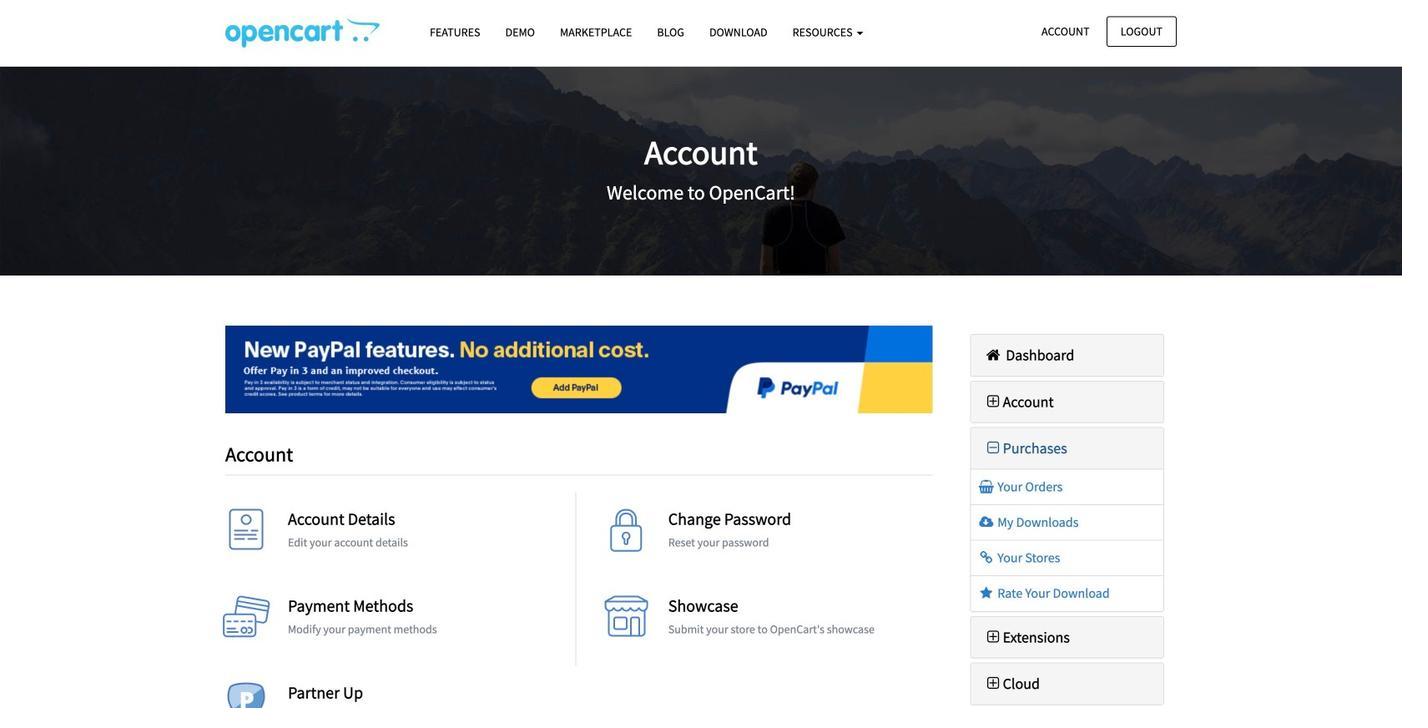 Task type: describe. For each thing, give the bounding box(es) containing it.
payment methods image
[[221, 596, 271, 646]]

paypal image
[[225, 326, 933, 413]]

apply to become a partner image
[[221, 683, 271, 708]]

shopping basket image
[[978, 480, 995, 493]]

cloud download image
[[978, 516, 995, 529]]

account image
[[221, 509, 271, 559]]



Task type: vqa. For each thing, say whether or not it's contained in the screenshot.
Account
no



Task type: locate. For each thing, give the bounding box(es) containing it.
star image
[[978, 587, 995, 600]]

plus square o image down star icon
[[984, 629, 1003, 644]]

link image
[[978, 551, 995, 564]]

plus square o image
[[984, 676, 1003, 691]]

1 plus square o image from the top
[[984, 394, 1003, 409]]

opencart - your account image
[[225, 18, 380, 48]]

0 vertical spatial plus square o image
[[984, 394, 1003, 409]]

plus square o image
[[984, 394, 1003, 409], [984, 629, 1003, 644]]

1 vertical spatial plus square o image
[[984, 629, 1003, 644]]

fw image
[[984, 441, 1003, 456]]

plus square o image down "home" 'icon'
[[984, 394, 1003, 409]]

home image
[[984, 347, 1003, 362]]

2 plus square o image from the top
[[984, 629, 1003, 644]]

change password image
[[602, 509, 652, 559]]

showcase image
[[602, 596, 652, 646]]



